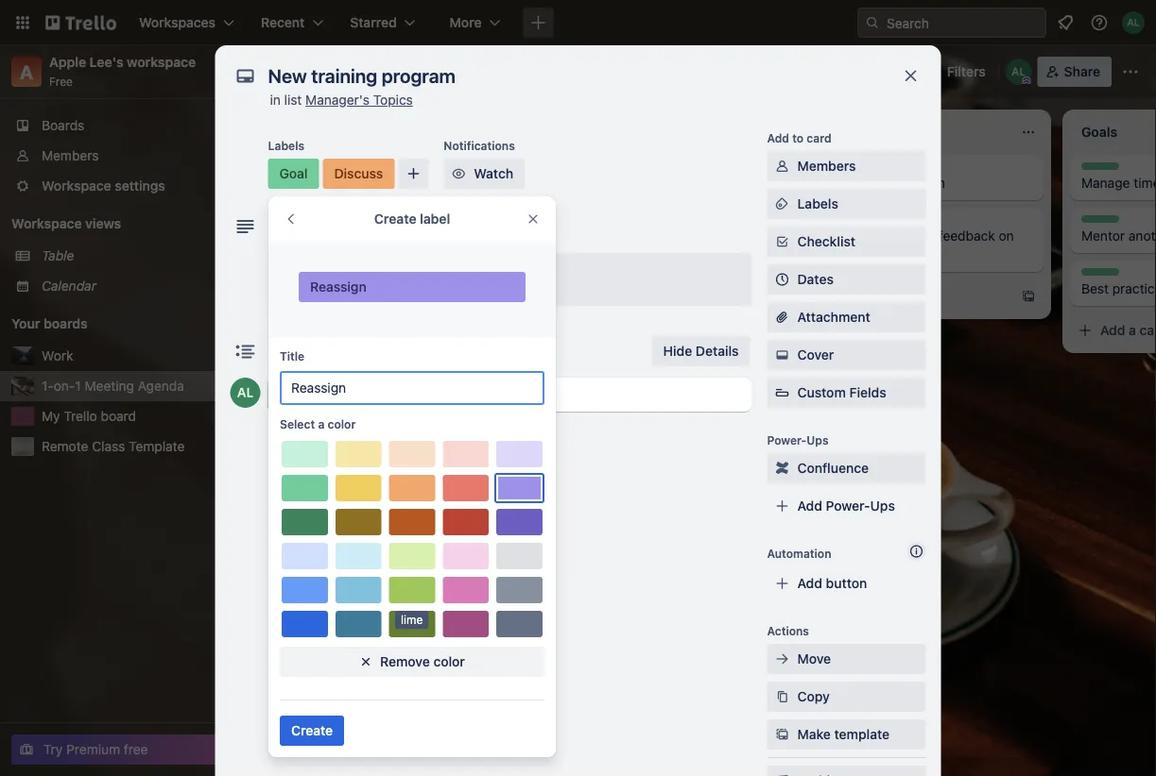 Task type: describe. For each thing, give the bounding box(es) containing it.
manager's
[[305, 92, 370, 108]]

goal mentor anoth
[[1081, 216, 1156, 244]]

color: red, title: "blocker" element
[[276, 522, 317, 536]]

the team is stuck on x, how can we move forward?
[[544, 175, 762, 210]]

card right to
[[807, 131, 832, 145]]

sm image for watch
[[449, 164, 468, 183]]

color: green, title: "goal" element for mentor
[[1081, 216, 1119, 230]]

0 horizontal spatial members
[[42, 148, 99, 164]]

hide details link
[[652, 337, 750, 367]]

can inside the discuss i think we can improve velocity if we make some tooling changes.
[[606, 319, 628, 335]]

goal up labels link
[[813, 164, 838, 177]]

can you please give feedback on the report? link
[[813, 227, 1032, 265]]

few
[[544, 266, 566, 282]]

details
[[696, 344, 739, 359]]

workspace
[[127, 54, 196, 70]]

sm image for make template
[[773, 726, 792, 745]]

add a more detailed description…
[[279, 262, 490, 278]]

- for blocker
[[325, 535, 331, 550]]

create label
[[374, 211, 450, 227]]

my
[[42, 409, 60, 424]]

1-on-1 meeting agenda inside 1-on-1 meeting agenda text box
[[270, 61, 459, 82]]

attachment button
[[767, 302, 926, 333]]

goal best practice
[[1081, 269, 1156, 297]]

topics
[[373, 92, 413, 108]]

for
[[676, 247, 693, 263]]

remove color button
[[280, 647, 544, 678]]

0 horizontal spatial labels
[[268, 139, 304, 152]]

interested
[[371, 705, 433, 720]]

add down color: blue, title: "fyi" element
[[295, 720, 320, 735]]

color: green, title: "goal" element up labels link
[[813, 163, 851, 177]]

discuss inside the "discuss can you please give feedback on the report?"
[[813, 216, 856, 230]]

create board or workspace image
[[529, 13, 548, 32]]

goal for best
[[1081, 269, 1106, 283]]

make
[[544, 338, 577, 354]]

give
[[910, 228, 935, 244]]

1 horizontal spatial members
[[797, 158, 856, 174]]

add a card button for goals
[[533, 372, 745, 403]]

add a more detailed description… link
[[268, 253, 752, 306]]

add to card
[[767, 131, 832, 145]]

some
[[581, 338, 614, 354]]

feedback
[[938, 228, 995, 244]]

anoth
[[1128, 228, 1156, 244]]

color: orange, title: "discuss" element for can you please give feedback on the report?
[[813, 216, 856, 230]]

cover
[[797, 347, 834, 363]]

your
[[11, 316, 40, 332]]

i've
[[544, 247, 566, 263]]

Write a comment text field
[[268, 378, 752, 412]]

0 vertical spatial power-
[[767, 434, 807, 447]]

checklist
[[797, 234, 855, 250]]

2 vertical spatial add a card
[[295, 720, 362, 735]]

make template link
[[767, 720, 926, 751]]

copy
[[797, 690, 830, 705]]

meeting inside "link"
[[85, 379, 134, 394]]

1 inside text box
[[314, 61, 323, 82]]

1 horizontal spatial members link
[[767, 151, 926, 181]]

0 vertical spatial color
[[328, 418, 356, 431]]

reassign
[[310, 279, 366, 295]]

board
[[573, 64, 610, 79]]

checklist link
[[767, 227, 926, 257]]

if inside the discuss i think we can improve velocity if we make some tooling changes.
[[735, 319, 742, 335]]

sm image for cover
[[773, 346, 792, 365]]

automation image
[[885, 57, 911, 83]]

template
[[129, 439, 185, 455]]

a up attachment
[[860, 289, 868, 304]]

color inside the remove color button
[[433, 655, 465, 670]]

primary element
[[0, 0, 1156, 45]]

goal for mentor
[[1081, 216, 1106, 230]]

work
[[42, 348, 73, 364]]

custom
[[797, 385, 846, 401]]

to
[[792, 131, 804, 145]]

changes.
[[663, 338, 718, 354]]

goal for manage
[[1081, 164, 1106, 177]]

color: green, title: "goal" element for manage
[[1081, 163, 1119, 177]]

months.
[[570, 266, 619, 282]]

we for discuss i think we can improve velocity if we make some tooling changes.
[[746, 319, 763, 335]]

free
[[124, 742, 148, 758]]

title
[[280, 350, 304, 363]]

1 horizontal spatial apple lee (applelee29) image
[[1005, 59, 1032, 85]]

card for goals's "add a card" button
[[603, 380, 631, 395]]

velocity
[[684, 319, 731, 335]]

1 fyi from the top
[[276, 693, 294, 706]]

remote class template link
[[42, 438, 234, 457]]

calendar link
[[42, 277, 234, 296]]

make
[[797, 727, 831, 743]]

we for the team is stuck on x, how can we move forward?
[[745, 175, 762, 191]]

board button
[[540, 57, 642, 87]]

power-ups
[[767, 434, 829, 447]]

lime
[[401, 614, 423, 627]]

a link
[[11, 57, 42, 87]]

on inside the team is stuck on x, how can we move forward?
[[656, 175, 671, 191]]

next
[[720, 247, 746, 263]]

1-on-1 meeting agenda link
[[42, 377, 234, 396]]

1- inside 1-on-1 meeting agenda "link"
[[42, 379, 54, 394]]

color: green, title: "goal" element up return to previous screen image
[[268, 159, 319, 189]]

manage
[[1081, 175, 1130, 191]]

on inside the "discuss can you please give feedback on the report?"
[[999, 228, 1014, 244]]

the inside discuss i've drafted my goals for the next few months. any feedback?
[[696, 247, 716, 263]]

apple lee's workspace free
[[49, 54, 196, 88]]

add a card for few
[[563, 380, 631, 395]]

0 horizontal spatial ups
[[807, 434, 829, 447]]

discuss i think we can improve velocity if we make some tooling changes.
[[544, 307, 763, 354]]

automation
[[767, 547, 831, 561]]

0 horizontal spatial apple lee (applelee29) image
[[230, 378, 260, 408]]

1 down the "discuss discuss - suggested topic (#3)"
[[325, 646, 330, 659]]

discuss inside fyi fyi - discuss if interested (#6)
[[309, 705, 356, 720]]

- for fyi
[[299, 705, 305, 720]]

discuss inside the discuss i think we can improve velocity if we make some tooling changes.
[[544, 307, 587, 320]]

the team is stuck on x, how can we move forward? link
[[544, 174, 764, 212]]

calendar
[[42, 278, 96, 294]]

sm image for confluence
[[773, 459, 792, 478]]

1- inside 1-on-1 meeting agenda text box
[[270, 61, 286, 82]]

create for create label
[[374, 211, 416, 227]]

add button
[[797, 576, 867, 592]]

free
[[49, 75, 73, 88]]

show menu image
[[1121, 62, 1140, 81]]

if inside fyi fyi - discuss if interested (#6)
[[360, 705, 368, 720]]

color: green, title: "goal" element for best
[[1081, 268, 1119, 283]]

create for create
[[291, 724, 333, 739]]

lime tooltip
[[395, 612, 428, 630]]

try
[[43, 742, 63, 758]]

on- inside text box
[[286, 61, 314, 82]]

4 sm image from the top
[[773, 772, 792, 777]]

search image
[[865, 15, 880, 30]]

drafted
[[569, 247, 614, 263]]

any
[[623, 266, 646, 282]]

cover link
[[767, 340, 926, 371]]

meeting inside text box
[[327, 61, 393, 82]]

actions
[[767, 625, 809, 638]]

time
[[1134, 175, 1156, 191]]

can inside the team is stuck on x, how can we move forward?
[[720, 175, 742, 191]]

dates
[[797, 272, 834, 287]]

manage time link
[[1081, 174, 1156, 193]]

report?
[[836, 247, 880, 263]]

(#4)
[[447, 535, 473, 550]]

(#3)
[[440, 620, 467, 635]]

discuss i've drafted my goals for the next few months. any feedback?
[[544, 235, 746, 282]]

add up attachment
[[832, 289, 857, 304]]

sm image for labels
[[773, 195, 792, 214]]

custom fields button
[[767, 384, 926, 403]]

boards
[[42, 118, 84, 133]]

sm image for move
[[773, 650, 792, 669]]

1 right activity
[[325, 340, 330, 354]]

boards link
[[0, 111, 246, 141]]

confluence
[[797, 461, 869, 476]]

watch
[[474, 166, 513, 181]]

workspace
[[11, 216, 82, 232]]

add down make on the left top of the page
[[563, 380, 588, 395]]

a inside "add a more detailed description…" link
[[308, 262, 315, 278]]

add left more
[[279, 262, 304, 278]]

1 horizontal spatial labels
[[797, 196, 838, 212]]



Task type: locate. For each thing, give the bounding box(es) containing it.
1 vertical spatial add a card button
[[533, 372, 745, 403]]

my trello board link
[[42, 407, 234, 426]]

members link down boards
[[0, 141, 246, 171]]

color
[[328, 418, 356, 431], [433, 655, 465, 670]]

2 horizontal spatial add a card
[[832, 289, 899, 304]]

0 horizontal spatial can
[[606, 319, 628, 335]]

label
[[420, 211, 450, 227]]

1-on-1 meeting agenda inside 1-on-1 meeting agenda "link"
[[42, 379, 184, 394]]

return to previous screen image
[[284, 212, 299, 227]]

0 vertical spatial if
[[735, 319, 742, 335]]

1 vertical spatial add a card
[[563, 380, 631, 395]]

members up 'new'
[[797, 158, 856, 174]]

None text field
[[280, 371, 544, 406]]

0 vertical spatial add a card button
[[802, 282, 1013, 312]]

sm image for members
[[773, 157, 792, 176]]

filters
[[947, 64, 986, 79]]

sm image
[[773, 195, 792, 214], [773, 459, 792, 478], [773, 688, 792, 707], [773, 772, 792, 777]]

apple lee (applelee29) image inside the primary element
[[1122, 11, 1145, 34]]

if left interested
[[360, 705, 368, 720]]

table
[[42, 248, 74, 264]]

sm image
[[773, 157, 792, 176], [449, 164, 468, 183], [773, 233, 792, 251], [773, 346, 792, 365], [773, 650, 792, 669], [773, 726, 792, 745]]

on left x,
[[656, 175, 671, 191]]

goal down "manage"
[[1081, 216, 1106, 230]]

0 horizontal spatial agenda
[[138, 379, 184, 394]]

1 horizontal spatial create
[[374, 211, 416, 227]]

add down automation on the bottom right
[[797, 576, 822, 592]]

1 horizontal spatial create from template… image
[[1021, 289, 1036, 304]]

0 horizontal spatial add a card button
[[265, 713, 476, 743]]

1 horizontal spatial if
[[735, 319, 742, 335]]

1-on-1 meeting agenda up board
[[42, 379, 184, 394]]

1 vertical spatial create
[[291, 724, 333, 739]]

in list manager's topics
[[270, 92, 413, 108]]

we up some
[[585, 319, 602, 335]]

sm image inside watch button
[[449, 164, 468, 183]]

- inside the "discuss discuss - suggested topic (#3)"
[[327, 620, 333, 635]]

color: orange, title: "discuss" element up create label
[[323, 159, 394, 189]]

1 sm image from the top
[[773, 195, 792, 214]]

select a color
[[280, 418, 356, 431]]

labels link
[[767, 189, 926, 219]]

1 vertical spatial on-
[[54, 379, 75, 394]]

power- inside add power-ups link
[[826, 499, 870, 514]]

create button
[[280, 716, 344, 747]]

color: green, title: "goal" element down "manage"
[[1081, 216, 1119, 230]]

apple lee (applelee29) image down starred icon
[[230, 378, 260, 408]]

1 the from the left
[[696, 247, 716, 263]]

meeting up board
[[85, 379, 134, 394]]

the down can
[[813, 247, 833, 263]]

fyi fyi - discuss if interested (#6)
[[276, 693, 463, 720]]

a right select
[[318, 418, 324, 431]]

1 horizontal spatial the
[[813, 247, 833, 263]]

color: blue, title: "fyi" element
[[276, 692, 314, 706]]

create left label
[[374, 211, 416, 227]]

color: orange, title: "discuss" element
[[323, 159, 394, 189], [854, 163, 897, 177], [813, 216, 856, 230], [544, 234, 587, 249], [544, 306, 587, 320], [276, 607, 319, 621]]

2 fyi from the top
[[276, 705, 295, 720]]

1 horizontal spatial 1-on-1 meeting agenda
[[270, 61, 459, 82]]

1 vertical spatial labels
[[797, 196, 838, 212]]

share
[[1064, 64, 1100, 79]]

create from template… image for i've drafted my goals for the next few months. any feedback?
[[752, 380, 768, 395]]

0 vertical spatial on-
[[286, 61, 314, 82]]

remote class template
[[42, 439, 185, 455]]

0 vertical spatial ups
[[807, 434, 829, 447]]

0 horizontal spatial the
[[696, 247, 716, 263]]

we right velocity
[[746, 319, 763, 335]]

on right feedback
[[999, 228, 1014, 244]]

members down boards
[[42, 148, 99, 164]]

move
[[544, 194, 577, 210]]

add a card up attachment
[[832, 289, 899, 304]]

color: orange, title: "discuss" element up checklist
[[813, 216, 856, 230]]

hide
[[663, 344, 692, 359]]

add a card button
[[802, 282, 1013, 312], [533, 372, 745, 403], [265, 713, 476, 743]]

2 the from the left
[[813, 247, 833, 263]]

card left interested
[[334, 720, 362, 735]]

select
[[280, 418, 315, 431]]

1 horizontal spatial color
[[433, 655, 465, 670]]

starred icon image
[[219, 349, 234, 364]]

sm image left watch
[[449, 164, 468, 183]]

activity
[[268, 343, 322, 361]]

0 vertical spatial on
[[656, 175, 671, 191]]

custom fields
[[797, 385, 886, 401]]

0 vertical spatial apple lee (applelee29) image
[[1122, 11, 1145, 34]]

1 up 'trello'
[[75, 379, 81, 394]]

add power-ups
[[797, 499, 895, 514]]

board
[[101, 409, 136, 424]]

labels
[[268, 139, 304, 152], [797, 196, 838, 212]]

class
[[92, 439, 125, 455]]

agenda inside text box
[[397, 61, 459, 82]]

sm image down actions
[[773, 650, 792, 669]]

agenda inside "link"
[[138, 379, 184, 394]]

sm image left cover
[[773, 346, 792, 365]]

sm image inside the 'cover' link
[[773, 346, 792, 365]]

1 vertical spatial power-
[[826, 499, 870, 514]]

1 horizontal spatial on
[[999, 228, 1014, 244]]

tooling
[[618, 338, 659, 354]]

1 horizontal spatial agenda
[[397, 61, 459, 82]]

sm image inside make template link
[[773, 726, 792, 745]]

timely
[[335, 535, 375, 550]]

feedback?
[[650, 266, 713, 282]]

open information menu image
[[1090, 13, 1109, 32]]

2 vertical spatial add a card button
[[265, 713, 476, 743]]

discuss inside discuss i've drafted my goals for the next few months. any feedback?
[[544, 235, 587, 249]]

card for bottommost "add a card" button
[[334, 720, 362, 735]]

0 horizontal spatial on-
[[54, 379, 75, 394]]

meeting up the manager's topics link
[[327, 61, 393, 82]]

premium
[[66, 742, 120, 758]]

1 vertical spatial create from template… image
[[752, 380, 768, 395]]

on- down work on the top
[[54, 379, 75, 394]]

the right for
[[696, 247, 716, 263]]

on
[[656, 175, 671, 191], [999, 228, 1014, 244]]

1 vertical spatial -
[[327, 620, 333, 635]]

1- up 'my'
[[42, 379, 54, 394]]

card down report?
[[871, 289, 899, 304]]

1 vertical spatial if
[[360, 705, 368, 720]]

goal up return to previous screen image
[[279, 166, 308, 181]]

manager's topics link
[[305, 92, 413, 108]]

think
[[551, 319, 581, 335]]

ups up add button button
[[870, 499, 895, 514]]

your boards
[[11, 316, 88, 332]]

add button button
[[767, 569, 926, 599]]

color down (#3)
[[433, 655, 465, 670]]

apple lee (applelee29) image
[[1122, 11, 1145, 34], [1005, 59, 1032, 85], [230, 378, 260, 408]]

- inside blocker blocker - timely discussion (#4)
[[325, 535, 331, 550]]

1 horizontal spatial ups
[[870, 499, 895, 514]]

watch button
[[444, 159, 525, 189]]

sm image for copy
[[773, 688, 792, 707]]

a left more
[[308, 262, 315, 278]]

0 notifications image
[[1054, 11, 1077, 34]]

add a card button down can you please give feedback on the report? link
[[802, 282, 1013, 312]]

power- up confluence
[[767, 434, 807, 447]]

a down some
[[592, 380, 599, 395]]

0 horizontal spatial on
[[656, 175, 671, 191]]

color: orange, title: "discuss" element left "suggested"
[[276, 607, 319, 621]]

1 horizontal spatial add a card
[[563, 380, 631, 395]]

dates button
[[767, 265, 926, 295]]

goal manage time
[[1081, 164, 1156, 191]]

0 horizontal spatial 1-on-1 meeting agenda
[[42, 379, 184, 394]]

color: purple, title: "reassign" element
[[299, 272, 526, 302]]

0 horizontal spatial members link
[[0, 141, 246, 171]]

goals
[[639, 247, 672, 263]]

sm image left can
[[773, 233, 792, 251]]

1 horizontal spatial 1-
[[270, 61, 286, 82]]

power- down confluence
[[826, 499, 870, 514]]

can up some
[[606, 319, 628, 335]]

2 vertical spatial -
[[299, 705, 305, 720]]

create inside button
[[291, 724, 333, 739]]

we inside the team is stuck on x, how can we move forward?
[[745, 175, 762, 191]]

sm image inside labels link
[[773, 195, 792, 214]]

sm image inside checklist link
[[773, 233, 792, 251]]

we
[[745, 175, 762, 191], [585, 319, 602, 335], [746, 319, 763, 335]]

sm image inside copy link
[[773, 688, 792, 707]]

agenda up my trello board link
[[138, 379, 184, 394]]

0 vertical spatial add a card
[[832, 289, 899, 304]]

0 horizontal spatial create from template… image
[[752, 380, 768, 395]]

apple lee (applelee29) image right filters
[[1005, 59, 1032, 85]]

new
[[813, 175, 840, 191]]

1- up in
[[270, 61, 286, 82]]

work link
[[42, 347, 212, 366]]

color: green, title: "goal" element down the mentor at right
[[1081, 268, 1119, 283]]

- for discuss
[[327, 620, 333, 635]]

sm image inside move 'link'
[[773, 650, 792, 669]]

1
[[314, 61, 323, 82], [325, 340, 330, 354], [75, 379, 81, 394], [325, 561, 330, 574], [325, 646, 330, 659]]

0 vertical spatial labels
[[268, 139, 304, 152]]

a left interested
[[323, 720, 331, 735]]

program
[[893, 175, 945, 191]]

we right how
[[745, 175, 762, 191]]

1 vertical spatial apple lee (applelee29) image
[[1005, 59, 1032, 85]]

goal inside the goal best practice
[[1081, 269, 1106, 283]]

agenda up topics at left top
[[397, 61, 459, 82]]

apple lee (applelee29) image right open information menu image
[[1122, 11, 1145, 34]]

add a card button down tooling
[[533, 372, 745, 403]]

color: green, title: "goal" element
[[268, 159, 319, 189], [813, 163, 851, 177], [1081, 163, 1119, 177], [1081, 216, 1119, 230], [1081, 268, 1119, 283]]

add a card down color: blue, title: "fyi" element
[[295, 720, 362, 735]]

discuss discuss - suggested topic (#3)
[[276, 608, 467, 635]]

members link up labels link
[[767, 151, 926, 181]]

0 vertical spatial meeting
[[327, 61, 393, 82]]

please
[[866, 228, 906, 244]]

the
[[544, 175, 568, 191]]

button
[[826, 576, 867, 592]]

i
[[544, 319, 548, 335]]

0 vertical spatial -
[[325, 535, 331, 550]]

2 sm image from the top
[[773, 459, 792, 478]]

1 vertical spatial agenda
[[138, 379, 184, 394]]

team
[[571, 175, 602, 191]]

create from template… image for can you please give feedback on the report?
[[1021, 289, 1036, 304]]

1-on-1 meeting agenda up the manager's topics link
[[270, 61, 459, 82]]

-
[[325, 535, 331, 550], [327, 620, 333, 635], [299, 705, 305, 720]]

try premium free
[[43, 742, 148, 758]]

1 horizontal spatial on-
[[286, 61, 314, 82]]

the inside the "discuss can you please give feedback on the report?"
[[813, 247, 833, 263]]

0 vertical spatial can
[[720, 175, 742, 191]]

create from template… image left best at right top
[[1021, 289, 1036, 304]]

is
[[605, 175, 615, 191]]

0 horizontal spatial add a card
[[295, 720, 362, 735]]

add power-ups link
[[767, 492, 926, 522]]

0 vertical spatial create from template… image
[[1021, 289, 1036, 304]]

sm image down add to card
[[773, 157, 792, 176]]

3 sm image from the top
[[773, 688, 792, 707]]

ups up confluence
[[807, 434, 829, 447]]

0 horizontal spatial if
[[360, 705, 368, 720]]

1 blocker from the top
[[276, 523, 317, 536]]

add board image
[[219, 317, 234, 332]]

template
[[834, 727, 890, 743]]

color: green, title: "goal" element left time
[[1081, 163, 1119, 177]]

color: orange, title: "discuss" element up make on the left top of the page
[[544, 306, 587, 320]]

create from template… image left custom
[[752, 380, 768, 395]]

on- up "list"
[[286, 61, 314, 82]]

back to home image
[[45, 8, 116, 38]]

x,
[[675, 175, 687, 191]]

sm image left "make"
[[773, 726, 792, 745]]

remote
[[42, 439, 88, 455]]

my trello board
[[42, 409, 136, 424]]

add down confluence
[[797, 499, 822, 514]]

0 horizontal spatial color
[[328, 418, 356, 431]]

0 horizontal spatial meeting
[[85, 379, 134, 394]]

goal left time
[[1081, 164, 1106, 177]]

1 horizontal spatial can
[[720, 175, 742, 191]]

blocker blocker - timely discussion (#4)
[[276, 523, 473, 550]]

create from template… image
[[1021, 289, 1036, 304], [752, 380, 768, 395]]

add a card button for give
[[802, 282, 1013, 312]]

1 inside "link"
[[75, 379, 81, 394]]

your boards with 4 items element
[[11, 313, 191, 336]]

card for "add a card" button corresponding to give
[[871, 289, 899, 304]]

in
[[270, 92, 281, 108]]

labels down "list"
[[268, 139, 304, 152]]

sm image for checklist
[[773, 233, 792, 251]]

0 horizontal spatial 1-
[[42, 379, 54, 394]]

can right how
[[720, 175, 742, 191]]

topic
[[406, 620, 437, 635]]

1 horizontal spatial meeting
[[327, 61, 393, 82]]

add left to
[[767, 131, 789, 145]]

boards
[[44, 316, 88, 332]]

1 vertical spatial on
[[999, 228, 1014, 244]]

close popover image
[[526, 212, 541, 227]]

1 vertical spatial ups
[[870, 499, 895, 514]]

0 vertical spatial agenda
[[397, 61, 459, 82]]

on-
[[286, 61, 314, 82], [54, 379, 75, 394]]

goal down the mentor at right
[[1081, 269, 1106, 283]]

color: orange, title: "discuss" element up the "few"
[[544, 234, 587, 249]]

create down color: blue, title: "fyi" element
[[291, 724, 333, 739]]

trello
[[64, 409, 97, 424]]

if right velocity
[[735, 319, 742, 335]]

card
[[807, 131, 832, 145], [871, 289, 899, 304], [603, 380, 631, 395], [334, 720, 362, 735]]

stuck
[[619, 175, 652, 191]]

1 vertical spatial 1-
[[42, 379, 54, 394]]

0 vertical spatial create
[[374, 211, 416, 227]]

1 vertical spatial can
[[606, 319, 628, 335]]

add a card down some
[[563, 380, 631, 395]]

the
[[696, 247, 716, 263], [813, 247, 833, 263]]

2 horizontal spatial add a card button
[[802, 282, 1013, 312]]

2 horizontal spatial apple lee (applelee29) image
[[1122, 11, 1145, 34]]

1 horizontal spatial add a card button
[[533, 372, 745, 403]]

1-
[[270, 61, 286, 82], [42, 379, 54, 394]]

on- inside "link"
[[54, 379, 75, 394]]

color: orange, title: "discuss" element for i think we can improve velocity if we make some tooling changes.
[[544, 306, 587, 320]]

practice
[[1112, 281, 1156, 297]]

meeting
[[327, 61, 393, 82], [85, 379, 134, 394]]

1 vertical spatial meeting
[[85, 379, 134, 394]]

Board name text field
[[261, 57, 469, 87]]

2 vertical spatial apple lee (applelee29) image
[[230, 378, 260, 408]]

color: orange, title: "discuss" element up labels link
[[854, 163, 897, 177]]

card down some
[[603, 380, 631, 395]]

share button
[[1038, 57, 1112, 87]]

add inside button
[[797, 576, 822, 592]]

add a card button down remove in the left bottom of the page
[[265, 713, 476, 743]]

goal inside goal mentor anoth
[[1081, 216, 1106, 230]]

2 blocker from the top
[[276, 535, 322, 550]]

0 vertical spatial 1-on-1 meeting agenda
[[270, 61, 459, 82]]

star or unstar board image
[[480, 64, 495, 79]]

1 up manager's on the top of the page
[[314, 61, 323, 82]]

copy link
[[767, 682, 926, 713]]

1 vertical spatial color
[[433, 655, 465, 670]]

1 horizontal spatial power-
[[826, 499, 870, 514]]

0 vertical spatial 1-
[[270, 61, 286, 82]]

Search field
[[880, 9, 1045, 37]]

add a card for report?
[[832, 289, 899, 304]]

- inside fyi fyi - discuss if interested (#6)
[[299, 705, 305, 720]]

color: orange, title: "discuss" element for i've drafted my goals for the next few months. any feedback?
[[544, 234, 587, 249]]

discuss can you please give feedback on the report?
[[813, 216, 1014, 263]]

goal inside goal manage time
[[1081, 164, 1106, 177]]

None text field
[[259, 59, 882, 93]]

color: orange, title: "discuss" element for discuss - suggested topic (#3)
[[276, 607, 319, 621]]

1 vertical spatial 1-on-1 meeting agenda
[[42, 379, 184, 394]]

workspace views
[[11, 216, 121, 232]]

fyi - discuss if interested (#6) link
[[276, 703, 488, 722]]

0 horizontal spatial power-
[[767, 434, 807, 447]]

labels down 'new'
[[797, 196, 838, 212]]

i've drafted my goals for the next few months. any feedback? link
[[544, 246, 764, 284]]

color right select
[[328, 418, 356, 431]]

1 down blocker blocker - timely discussion (#4)
[[325, 561, 330, 574]]

0 horizontal spatial create
[[291, 724, 333, 739]]



Task type: vqa. For each thing, say whether or not it's contained in the screenshot.
Transform
no



